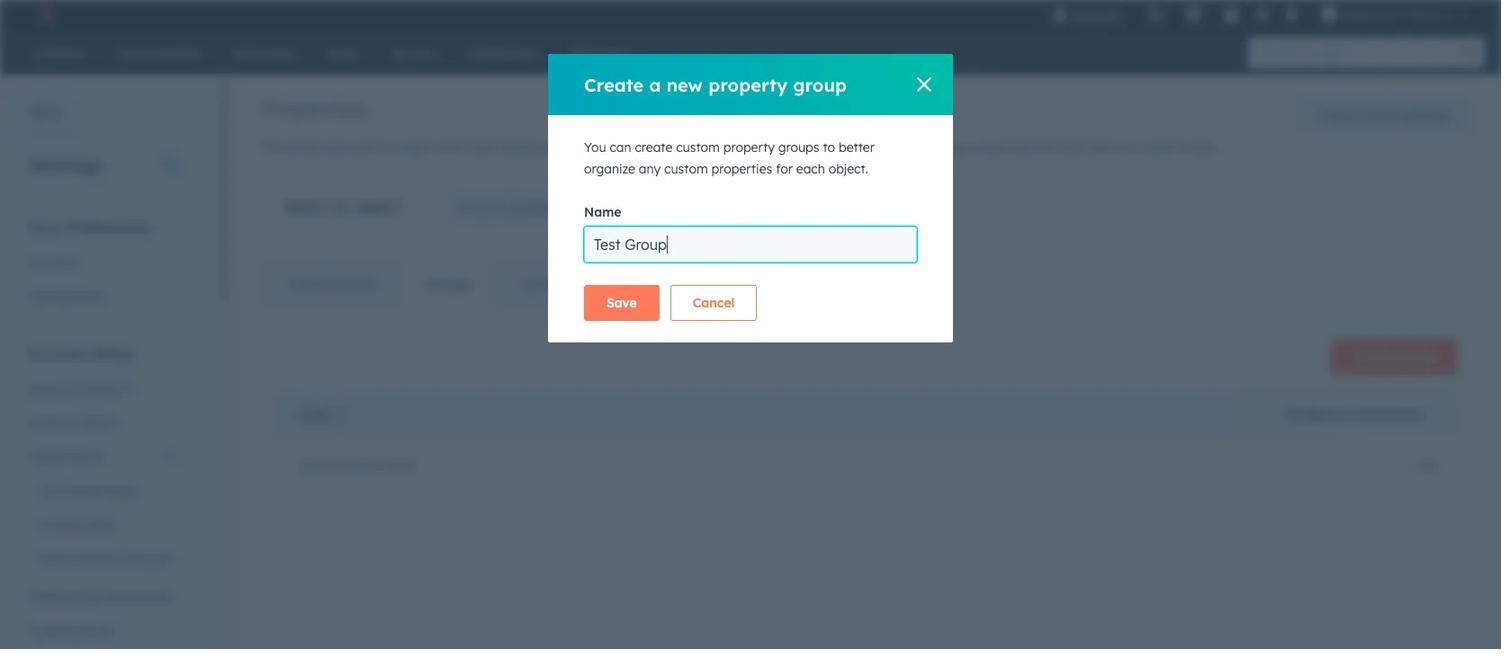 Task type: locate. For each thing, give the bounding box(es) containing it.
upgrade image
[[1052, 8, 1069, 24]]

properties
[[262, 95, 366, 122], [262, 139, 323, 156], [288, 276, 349, 292], [578, 276, 638, 292]]

0 horizontal spatial create
[[584, 73, 644, 96]]

can
[[610, 139, 631, 156]]

1 horizontal spatial group
[[1398, 349, 1435, 365]]

menu
[[1040, 0, 1480, 29]]

apps up service
[[85, 517, 115, 534]]

0 vertical spatial invoice
[[456, 198, 507, 216]]

name left ascending sort. press to sort descending. element
[[299, 409, 331, 422]]

export all properties button
[[1299, 98, 1472, 134]]

invoice down 'store'
[[456, 198, 507, 216]]

studios
[[1400, 7, 1441, 22]]

1 horizontal spatial name
[[584, 204, 621, 220]]

0 vertical spatial name
[[1088, 139, 1125, 156]]

1 vertical spatial name
[[584, 204, 621, 220]]

used
[[349, 139, 377, 156]]

account defaults link
[[18, 372, 188, 406]]

you can create custom property groups to better organize any custom properties for each object.
[[584, 139, 875, 177]]

archived
[[523, 276, 574, 292]]

account setup element
[[18, 344, 188, 650]]

1 vertical spatial group
[[1398, 349, 1435, 365]]

save button
[[584, 285, 659, 321]]

new
[[667, 73, 703, 96]]

to right used
[[381, 139, 393, 156]]

a up 'object.'
[[841, 139, 848, 156]]

to
[[381, 139, 393, 156], [823, 139, 835, 156]]

users & teams
[[29, 415, 116, 431]]

2
[[1444, 7, 1451, 22]]

like
[[1035, 139, 1055, 156]]

apps inside 'link'
[[107, 483, 137, 499]]

properties right all
[[1386, 108, 1450, 124]]

tab list
[[262, 262, 685, 307]]

create
[[584, 73, 644, 96], [1353, 349, 1395, 365]]

custom
[[676, 139, 720, 156], [664, 161, 708, 177]]

properties left (38)
[[288, 276, 349, 292]]

properties up are
[[262, 95, 366, 122]]

1 vertical spatial information
[[346, 458, 416, 474]]

tab panel
[[262, 306, 1472, 527]]

might
[[901, 139, 935, 156]]

create group button
[[1331, 339, 1458, 375]]

0 vertical spatial information
[[498, 139, 568, 156]]

2 account from the top
[[29, 381, 77, 397]]

email service provider
[[40, 552, 173, 568]]

each
[[796, 161, 825, 177]]

your preferences
[[29, 219, 151, 237]]

archived properties (0) link
[[496, 263, 684, 306]]

contact
[[852, 139, 897, 156]]

export
[[1322, 108, 1364, 124]]

properties left are
[[262, 139, 323, 156]]

properties down properties are used to collect and store information about your records in hubspot. for example, a contact might have properties like first name or lead status.
[[712, 161, 772, 177]]

your
[[610, 139, 636, 156]]

to left better
[[823, 139, 835, 156]]

notifications image
[[1284, 8, 1300, 24]]

properties inside properties (38) link
[[288, 276, 349, 292]]

account setup
[[29, 345, 133, 363]]

0 horizontal spatial invoice
[[299, 458, 343, 474]]

general link
[[18, 246, 188, 280]]

invoice inside tab panel
[[299, 458, 343, 474]]

name button
[[277, 394, 1233, 433]]

create up number of properties
[[1353, 349, 1395, 365]]

0 vertical spatial create
[[584, 73, 644, 96]]

Search HubSpot search field
[[1248, 38, 1469, 68]]

information
[[498, 139, 568, 156], [346, 458, 416, 474]]

about
[[571, 139, 606, 156]]

0 horizontal spatial name
[[299, 409, 331, 422]]

a
[[649, 73, 661, 96], [841, 139, 848, 156]]

tracking code link
[[18, 615, 188, 649]]

properties for properties (38)
[[288, 276, 349, 292]]

name left the or
[[1088, 139, 1125, 156]]

0 horizontal spatial information
[[346, 458, 416, 474]]

create
[[635, 139, 673, 156]]

0 vertical spatial account
[[29, 345, 87, 363]]

are
[[326, 139, 346, 156]]

create inside button
[[1353, 349, 1395, 365]]

tara schultz image
[[1322, 6, 1338, 22]]

2 to from the left
[[823, 139, 835, 156]]

group
[[793, 73, 847, 96], [1398, 349, 1435, 365]]

for
[[776, 161, 793, 177]]

0 horizontal spatial a
[[649, 73, 661, 96]]

1 vertical spatial invoice
[[299, 458, 343, 474]]

create a new property group dialog
[[548, 54, 953, 343]]

users & teams link
[[18, 406, 188, 440]]

better
[[839, 139, 875, 156]]

name
[[1088, 139, 1125, 156], [584, 204, 621, 220], [299, 409, 331, 422]]

name down the organize
[[584, 204, 621, 220]]

invoice inside popup button
[[456, 198, 507, 216]]

connected apps
[[40, 483, 137, 499]]

1 vertical spatial a
[[841, 139, 848, 156]]

2 horizontal spatial name
[[1088, 139, 1125, 156]]

settings link
[[1250, 5, 1273, 24]]

tab list containing properties (38)
[[262, 262, 685, 307]]

38
[[1422, 458, 1435, 474]]

apps for connected apps
[[107, 483, 137, 499]]

0 horizontal spatial group
[[793, 73, 847, 96]]

1 horizontal spatial a
[[841, 139, 848, 156]]

0 vertical spatial a
[[649, 73, 661, 96]]

properties inside button
[[1386, 108, 1450, 124]]

1 account from the top
[[29, 345, 87, 363]]

information inside tab panel
[[346, 458, 416, 474]]

1 horizontal spatial create
[[1353, 349, 1395, 365]]

properties up save
[[578, 276, 638, 292]]

account up users at the left bottom
[[29, 381, 77, 397]]

properties left the like
[[971, 139, 1032, 156]]

0 vertical spatial apps
[[107, 483, 137, 499]]

object.
[[829, 161, 868, 177]]

properties down about
[[511, 198, 580, 216]]

archived properties (0)
[[523, 276, 659, 292]]

create inside dialog
[[584, 73, 644, 96]]

1 vertical spatial create
[[1353, 349, 1395, 365]]

group up number of properties
[[1398, 349, 1435, 365]]

marketplaces button
[[1175, 0, 1213, 29]]

apps down integrations button
[[107, 483, 137, 499]]

properties for properties
[[262, 95, 366, 122]]

object:
[[355, 198, 403, 216]]

invoice down ascending sort. press to sort descending. element
[[299, 458, 343, 474]]

connected
[[40, 483, 104, 499]]

0 horizontal spatial to
[[381, 139, 393, 156]]

0 vertical spatial group
[[793, 73, 847, 96]]

export all properties
[[1322, 108, 1450, 124]]

help button
[[1216, 0, 1247, 29]]

properties (38) link
[[263, 263, 401, 306]]

1 horizontal spatial invoice
[[456, 198, 507, 216]]

1 horizontal spatial to
[[823, 139, 835, 156]]

group up example,
[[793, 73, 847, 96]]

1 horizontal spatial information
[[498, 139, 568, 156]]

back
[[30, 104, 61, 121]]

hubspot image
[[32, 4, 54, 25]]

create up can
[[584, 73, 644, 96]]

group inside button
[[1398, 349, 1435, 365]]

save
[[607, 295, 637, 311]]

apps
[[107, 483, 137, 499], [85, 517, 115, 534]]

defaults
[[81, 381, 130, 397]]

groups link
[[401, 263, 496, 306]]

setup
[[91, 345, 133, 363]]

status.
[[1177, 139, 1218, 156]]

marketplace downloads
[[29, 589, 172, 606]]

code
[[83, 624, 114, 640]]

select
[[284, 198, 328, 216]]

2 vertical spatial name
[[299, 409, 331, 422]]

1 vertical spatial custom
[[664, 161, 708, 177]]

menu item
[[1135, 0, 1139, 29]]

1 vertical spatial apps
[[85, 517, 115, 534]]

1 vertical spatial account
[[29, 381, 77, 397]]

0 vertical spatial property
[[708, 73, 788, 96]]

account up account defaults
[[29, 345, 87, 363]]

or
[[1128, 139, 1140, 156]]

properties right of
[[1354, 409, 1423, 422]]

1 vertical spatial property
[[723, 139, 775, 156]]

menu containing apoptosis studios 2
[[1040, 0, 1480, 29]]

account for account setup
[[29, 345, 87, 363]]

connected apps link
[[18, 474, 188, 508]]

for
[[760, 139, 780, 156]]

notifications
[[29, 289, 106, 305]]

cancel button
[[670, 285, 757, 321]]

hubspot.
[[702, 139, 757, 156]]

lead
[[1144, 139, 1174, 156]]

Name text field
[[584, 227, 917, 263]]

groups
[[778, 139, 819, 156]]

a left "new" at the top left of the page
[[649, 73, 661, 96]]



Task type: vqa. For each thing, say whether or not it's contained in the screenshot.
Lead Status
no



Task type: describe. For each thing, give the bounding box(es) containing it.
an
[[332, 198, 351, 216]]

records
[[640, 139, 684, 156]]

to inside you can create custom property groups to better organize any custom properties for each object.
[[823, 139, 835, 156]]

upgrade
[[1072, 9, 1123, 23]]

calling icon button
[[1141, 3, 1171, 26]]

back link
[[0, 95, 73, 131]]

tab panel containing create group
[[262, 306, 1472, 527]]

notifications link
[[18, 280, 188, 314]]

cancel
[[693, 295, 735, 311]]

you
[[584, 139, 606, 156]]

ascending sort. press to sort descending. element
[[336, 408, 343, 423]]

marketplace
[[29, 589, 102, 606]]

apoptosis studios 2
[[1341, 7, 1451, 22]]

number of properties
[[1285, 409, 1423, 422]]

ascending sort. press to sort descending. image
[[336, 408, 343, 420]]

search image
[[1463, 47, 1476, 59]]

group inside dialog
[[793, 73, 847, 96]]

tracking
[[29, 624, 79, 640]]

create for create a new property group
[[584, 73, 644, 96]]

integrations
[[29, 449, 102, 465]]

hubspot link
[[22, 4, 67, 25]]

email
[[40, 552, 73, 568]]

properties inside archived properties (0) link
[[578, 276, 638, 292]]

close image
[[917, 77, 931, 92]]

collect
[[397, 139, 435, 156]]

email service provider link
[[18, 543, 188, 577]]

invoice information
[[299, 458, 416, 474]]

invoice for invoice properties
[[456, 198, 507, 216]]

name inside button
[[299, 409, 331, 422]]

properties inside "button"
[[1354, 409, 1423, 422]]

organize
[[584, 161, 635, 177]]

number
[[1285, 409, 1332, 422]]

apps for private apps
[[85, 517, 115, 534]]

properties inside you can create custom property groups to better organize any custom properties for each object.
[[712, 161, 772, 177]]

marketplace downloads link
[[18, 580, 188, 615]]

0 vertical spatial custom
[[676, 139, 720, 156]]

invoice for invoice information
[[299, 458, 343, 474]]

in
[[688, 139, 698, 156]]

a inside dialog
[[649, 73, 661, 96]]

have
[[939, 139, 968, 156]]

properties for properties are used to collect and store information about your records in hubspot. for example, a contact might have properties like first name or lead status.
[[262, 139, 323, 156]]

tracking code
[[29, 624, 114, 640]]

downloads
[[106, 589, 172, 606]]

example,
[[784, 139, 837, 156]]

teams
[[78, 415, 116, 431]]

apoptosis studios 2 button
[[1311, 0, 1478, 29]]

marketplaces image
[[1186, 8, 1202, 24]]

store
[[465, 139, 495, 156]]

settings image
[[1254, 8, 1270, 24]]

select an object:
[[284, 198, 403, 216]]

invoice properties button
[[446, 189, 673, 225]]

number of properties button
[[1233, 394, 1458, 433]]

preferences
[[66, 219, 151, 237]]

create for create group
[[1353, 349, 1395, 365]]

integrations button
[[18, 440, 188, 474]]

apoptosis
[[1341, 7, 1397, 22]]

property inside you can create custom property groups to better organize any custom properties for each object.
[[723, 139, 775, 156]]

help image
[[1223, 8, 1240, 24]]

first
[[1059, 139, 1085, 156]]

create a new property group
[[584, 73, 847, 96]]

search button
[[1454, 38, 1485, 68]]

settings
[[29, 154, 102, 176]]

your
[[29, 219, 62, 237]]

users
[[29, 415, 62, 431]]

any
[[639, 161, 661, 177]]

invoice properties
[[456, 198, 580, 216]]

create group
[[1353, 349, 1435, 365]]

service
[[76, 552, 120, 568]]

1 to from the left
[[381, 139, 393, 156]]

all
[[1367, 108, 1382, 124]]

properties inside popup button
[[511, 198, 580, 216]]

account defaults
[[29, 381, 130, 397]]

your preferences element
[[18, 218, 188, 314]]

and
[[438, 139, 461, 156]]

private apps link
[[18, 508, 188, 543]]

notifications button
[[1277, 0, 1307, 29]]

account for account defaults
[[29, 381, 77, 397]]

calling icon image
[[1148, 7, 1164, 23]]

provider
[[123, 552, 173, 568]]

groups
[[427, 276, 471, 292]]

name inside create a new property group dialog
[[584, 204, 621, 220]]

&
[[66, 415, 75, 431]]

private apps
[[40, 517, 115, 534]]



